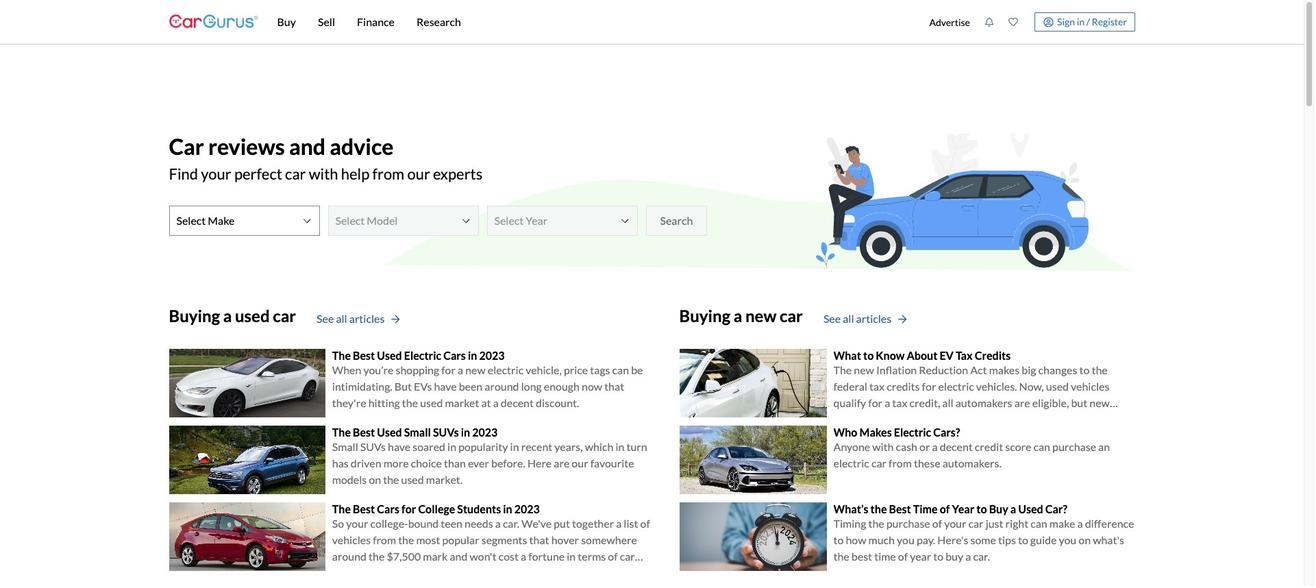 Task type: describe. For each thing, give the bounding box(es) containing it.
of right list
[[641, 517, 650, 530]]

experts
[[433, 165, 483, 183]]

but
[[395, 380, 412, 393]]

turn
[[627, 440, 648, 453]]

year
[[953, 502, 975, 515]]

search button
[[646, 206, 708, 236]]

buy button
[[266, 0, 307, 44]]

car. inside the best cars for college students in 2023 so your college-bound teen needs a car. we've put together a list of vehicles from the most popular segments that hover somewhere around the $7,500 mark and won't cost a fortune in terms of car insurance.
[[503, 517, 520, 530]]

all for buying a used car
[[336, 312, 347, 325]]

put
[[554, 517, 570, 530]]

the up "$7,500"
[[398, 533, 414, 546]]

makes
[[860, 426, 892, 439]]

in down hover
[[567, 550, 576, 563]]

won't
[[470, 550, 497, 563]]

research button
[[406, 0, 472, 44]]

know
[[876, 349, 905, 362]]

best for so
[[353, 502, 375, 515]]

see all articles link for buying a used car
[[317, 311, 400, 327]]

has
[[332, 457, 349, 470]]

the for the best used electric cars in 2023 when you're shopping for a new electric vehicle, price tags can be intimidating. but evs have been around long enough now that they're hitting the used market at a decent discount.
[[332, 349, 351, 362]]

see all articles for buying a new car
[[824, 312, 892, 325]]

finance button
[[346, 0, 406, 44]]

electric inside who makes electric cars? anyone with cash or a decent credit score can purchase an electric car from these automakers.
[[834, 457, 870, 470]]

which inside the best used small suvs in 2023 small suvs have soared in popularity in recent years, which in turn has driven more choice than ever before. here are our favourite models on the used market.
[[585, 440, 614, 453]]

these
[[915, 457, 941, 470]]

big
[[1022, 363, 1037, 376]]

fortune
[[529, 550, 565, 563]]

so
[[332, 517, 344, 530]]

all for buying a new car
[[843, 312, 855, 325]]

the best used electric cars in 2023 image
[[169, 349, 326, 417]]

to right what
[[864, 349, 874, 362]]

what's
[[834, 502, 869, 515]]

to left buy
[[934, 550, 944, 563]]

the best used electric cars in 2023 link
[[332, 349, 505, 362]]

the best used electric cars in 2023 when you're shopping for a new electric vehicle, price tags can be intimidating. but evs have been around long enough now that they're hitting the used market at a decent discount.
[[332, 349, 643, 409]]

restrictions
[[834, 413, 889, 426]]

score
[[1006, 440, 1032, 453]]

can inside what's the best time of year to buy a used car? timing the purchase of your car just right can make a difference to how much you pay. here's some tips to guide you on what's the best time of year to buy a car.
[[1031, 517, 1048, 530]]

but
[[1072, 396, 1088, 409]]

your inside the best cars for college students in 2023 so your college-bound teen needs a car. we've put together a list of vehicles from the most popular segments that hover somewhere around the $7,500 mark and won't cost a fortune in terms of car insurance.
[[346, 517, 369, 530]]

price
[[564, 363, 588, 376]]

with inside 'car reviews and advice find your perfect car with help from our experts'
[[309, 165, 338, 183]]

see for buying a used car
[[317, 312, 334, 325]]

for up credit, at the bottom
[[922, 380, 937, 393]]

in left turn on the bottom left of page
[[616, 440, 625, 453]]

somewhere
[[581, 533, 637, 546]]

1 horizontal spatial suvs
[[433, 426, 459, 439]]

buying a used car
[[169, 306, 296, 326]]

more
[[384, 457, 409, 470]]

time
[[914, 502, 938, 515]]

your inside what's the best time of year to buy a used car? timing the purchase of your car just right can make a difference to how much you pay. here's some tips to guide you on what's the best time of year to buy a car.
[[945, 517, 967, 530]]

open notifications image
[[985, 17, 995, 27]]

1 you from the left
[[897, 533, 915, 546]]

a inside what to know about ev tax credits the new inflation reduction act makes big changes to the federal tax credits for electric vehicles. now, used vehicles qualify for a tax credit, all automakers are eligible, but new restrictions limit which vehicles qualify.
[[885, 396, 891, 409]]

favourite
[[591, 457, 635, 470]]

what's the best time of year to buy a used car? link
[[834, 502, 1068, 515]]

see all articles for buying a used car
[[317, 312, 385, 325]]

eligible,
[[1033, 396, 1070, 409]]

market
[[445, 396, 479, 409]]

most
[[416, 533, 440, 546]]

together
[[572, 517, 614, 530]]

choice
[[411, 457, 442, 470]]

cars inside the best used electric cars in 2023 when you're shopping for a new electric vehicle, price tags can be intimidating. but evs have been around long enough now that they're hitting the used market at a decent discount.
[[444, 349, 466, 362]]

buying for buying a used car
[[169, 306, 220, 326]]

that for tags
[[605, 380, 625, 393]]

guide
[[1031, 533, 1057, 546]]

to right changes
[[1080, 363, 1090, 376]]

advertise
[[930, 16, 971, 28]]

enough
[[544, 380, 580, 393]]

popular
[[443, 533, 480, 546]]

they're
[[332, 396, 366, 409]]

vehicles.
[[977, 380, 1018, 393]]

who makes electric cars? image
[[680, 426, 827, 494]]

new right but
[[1090, 396, 1111, 409]]

difference
[[1086, 517, 1135, 530]]

act
[[971, 363, 988, 376]]

2 you from the left
[[1059, 533, 1077, 546]]

sign in / register link
[[1035, 12, 1136, 32]]

what's
[[1094, 533, 1125, 546]]

than
[[444, 457, 466, 470]]

what's the best time of year to buy a used car? timing the purchase of your car just right can make a difference to how much you pay. here's some tips to guide you on what's the best time of year to buy a car.
[[834, 502, 1135, 563]]

market.
[[426, 473, 463, 486]]

of left year on the right bottom of page
[[899, 550, 908, 563]]

hover
[[552, 533, 579, 546]]

1 vertical spatial suvs
[[360, 440, 386, 453]]

years,
[[555, 440, 583, 453]]

much
[[869, 533, 895, 546]]

best inside what's the best time of year to buy a used car? timing the purchase of your car just right can make a difference to how much you pay. here's some tips to guide you on what's the best time of year to buy a car.
[[890, 502, 912, 515]]

time
[[875, 550, 897, 563]]

year
[[911, 550, 932, 563]]

terms
[[578, 550, 606, 563]]

makes
[[990, 363, 1020, 376]]

the best used small suvs in 2023 image
[[169, 426, 326, 494]]

around inside the best used electric cars in 2023 when you're shopping for a new electric vehicle, price tags can be intimidating. but evs have been around long enough now that they're hitting the used market at a decent discount.
[[485, 380, 519, 393]]

used up the best used electric cars in 2023 image
[[235, 306, 270, 326]]

the right what's on the bottom right of the page
[[871, 502, 887, 515]]

car inside who makes electric cars? anyone with cash or a decent credit score can purchase an electric car from these automakers.
[[872, 457, 887, 470]]

in inside menu item
[[1077, 16, 1085, 27]]

sign
[[1058, 16, 1076, 27]]

best for suvs
[[353, 426, 375, 439]]

credit,
[[910, 396, 941, 409]]

tips
[[999, 533, 1017, 546]]

before.
[[492, 457, 526, 470]]

cars inside the best cars for college students in 2023 so your college-bound teen needs a car. we've put together a list of vehicles from the most popular segments that hover somewhere around the $7,500 mark and won't cost a fortune in terms of car insurance.
[[377, 502, 400, 515]]

buy inside what's the best time of year to buy a used car? timing the purchase of your car just right can make a difference to how much you pay. here's some tips to guide you on what's the best time of year to buy a car.
[[990, 502, 1009, 515]]

with inside who makes electric cars? anyone with cash or a decent credit score can purchase an electric car from these automakers.
[[873, 440, 894, 453]]

to right year
[[977, 502, 988, 515]]

list
[[624, 517, 639, 530]]

finance
[[357, 15, 395, 28]]

arrow right image
[[392, 315, 400, 325]]

popularity
[[459, 440, 508, 453]]

0 vertical spatial small
[[404, 426, 431, 439]]

federal
[[834, 380, 868, 393]]

research
[[417, 15, 461, 28]]

for inside the best cars for college students in 2023 so your college-bound teen needs a car. we've put together a list of vehicles from the most popular segments that hover somewhere around the $7,500 mark and won't cost a fortune in terms of car insurance.
[[402, 502, 416, 515]]

are inside what to know about ev tax credits the new inflation reduction act makes big changes to the federal tax credits for electric vehicles. now, used vehicles qualify for a tax credit, all automakers are eligible, but new restrictions limit which vehicles qualify.
[[1015, 396, 1031, 409]]

of left year
[[940, 502, 950, 515]]

bound
[[408, 517, 439, 530]]

intimidating.
[[332, 380, 393, 393]]

been
[[459, 380, 483, 393]]

our inside the best used small suvs in 2023 small suvs have soared in popularity in recent years, which in turn has driven more choice than ever before. here are our favourite models on the used market.
[[572, 457, 589, 470]]

what
[[834, 349, 862, 362]]

college-
[[371, 517, 408, 530]]

buy
[[946, 550, 964, 563]]

of down somewhere
[[608, 550, 618, 563]]

search
[[661, 214, 693, 227]]

the inside what to know about ev tax credits the new inflation reduction act makes big changes to the federal tax credits for electric vehicles. now, used vehicles qualify for a tax credit, all automakers are eligible, but new restrictions limit which vehicles qualify.
[[834, 363, 852, 376]]

arrow right image
[[899, 315, 907, 325]]

decent inside who makes electric cars? anyone with cash or a decent credit score can purchase an electric car from these automakers.
[[940, 440, 973, 453]]

discount.
[[536, 396, 580, 409]]

new up federal at the right of the page
[[854, 363, 875, 376]]

be
[[632, 363, 643, 376]]

mark
[[423, 550, 448, 563]]

the inside the best used electric cars in 2023 when you're shopping for a new electric vehicle, price tags can be intimidating. but evs have been around long enough now that they're hitting the used market at a decent discount.
[[402, 396, 418, 409]]

the inside what to know about ev tax credits the new inflation reduction act makes big changes to the federal tax credits for electric vehicles. now, used vehicles qualify for a tax credit, all automakers are eligible, but new restrictions limit which vehicles qualify.
[[1092, 363, 1108, 376]]

what's the best time of year to buy a used car? image
[[680, 502, 827, 571]]

now
[[582, 380, 603, 393]]

used for you're
[[377, 349, 402, 362]]

new up what to know about ev tax credits image
[[746, 306, 777, 326]]



Task type: vqa. For each thing, say whether or not it's contained in the screenshot.
'privately,'
no



Task type: locate. For each thing, give the bounding box(es) containing it.
1 vertical spatial decent
[[940, 440, 973, 453]]

tax
[[870, 380, 885, 393], [893, 396, 908, 409]]

cars up been
[[444, 349, 466, 362]]

1 horizontal spatial purchase
[[1053, 440, 1097, 453]]

1 horizontal spatial see all articles
[[824, 312, 892, 325]]

purchase for the
[[887, 517, 931, 530]]

which
[[915, 413, 944, 426], [585, 440, 614, 453]]

car reviews and advice find your perfect car with help from our experts
[[169, 133, 483, 183]]

small up soared
[[404, 426, 431, 439]]

tax down inflation
[[870, 380, 885, 393]]

used inside the best used electric cars in 2023 when you're shopping for a new electric vehicle, price tags can be intimidating. but evs have been around long enough now that they're hitting the used market at a decent discount.
[[420, 396, 443, 409]]

the up insurance.
[[369, 550, 385, 563]]

0 horizontal spatial your
[[201, 165, 231, 183]]

car?
[[1046, 502, 1068, 515]]

the best cars for college students in 2023 image
[[169, 502, 326, 571]]

vehicles up but
[[1072, 380, 1110, 393]]

used
[[235, 306, 270, 326], [1047, 380, 1069, 393], [420, 396, 443, 409], [401, 473, 424, 486]]

used
[[377, 349, 402, 362], [377, 426, 402, 439], [1019, 502, 1044, 515]]

1 horizontal spatial have
[[434, 380, 457, 393]]

articles for buying a new car
[[857, 312, 892, 325]]

purchase down time
[[887, 517, 931, 530]]

suvs up soared
[[433, 426, 459, 439]]

buying a new car
[[680, 306, 803, 326]]

1 vertical spatial vehicles
[[946, 413, 984, 426]]

0 vertical spatial used
[[377, 349, 402, 362]]

the down what
[[834, 363, 852, 376]]

2 vertical spatial electric
[[834, 457, 870, 470]]

credit
[[975, 440, 1004, 453]]

the inside the best used electric cars in 2023 when you're shopping for a new electric vehicle, price tags can be intimidating. but evs have been around long enough now that they're hitting the used market at a decent discount.
[[332, 349, 351, 362]]

vehicle,
[[526, 363, 562, 376]]

0 horizontal spatial and
[[289, 133, 326, 160]]

0 horizontal spatial decent
[[501, 396, 534, 409]]

around
[[485, 380, 519, 393], [332, 550, 367, 563]]

the
[[332, 349, 351, 362], [834, 363, 852, 376], [332, 426, 351, 439], [332, 502, 351, 515]]

on left what's
[[1079, 533, 1091, 546]]

0 vertical spatial electric
[[488, 363, 524, 376]]

are down years,
[[554, 457, 570, 470]]

best
[[353, 349, 375, 362], [353, 426, 375, 439], [353, 502, 375, 515], [890, 502, 912, 515]]

articles left arrow right icon
[[349, 312, 385, 325]]

buying for buying a new car
[[680, 306, 731, 326]]

used up you're
[[377, 349, 402, 362]]

1 vertical spatial around
[[332, 550, 367, 563]]

that down we've
[[530, 533, 550, 546]]

used inside the best used small suvs in 2023 small suvs have soared in popularity in recent years, which in turn has driven more choice than ever before. here are our favourite models on the used market.
[[401, 473, 424, 486]]

buy
[[277, 15, 296, 28], [990, 502, 1009, 515]]

used up right
[[1019, 502, 1044, 515]]

and left "advice"
[[289, 133, 326, 160]]

the best used small suvs in 2023 small suvs have soared in popularity in recent years, which in turn has driven more choice than ever before. here are our favourite models on the used market.
[[332, 426, 648, 486]]

and down popular
[[450, 550, 468, 563]]

used inside the best used small suvs in 2023 small suvs have soared in popularity in recent years, which in turn has driven more choice than ever before. here are our favourite models on the used market.
[[377, 426, 402, 439]]

0 horizontal spatial electric
[[404, 349, 442, 362]]

tax
[[956, 349, 973, 362]]

0 vertical spatial purchase
[[1053, 440, 1097, 453]]

2 vertical spatial vehicles
[[332, 533, 371, 546]]

used down "evs"
[[420, 396, 443, 409]]

used down hitting
[[377, 426, 402, 439]]

2 see from the left
[[824, 312, 841, 325]]

from down 'cash' on the bottom right
[[889, 457, 912, 470]]

electric up the shopping
[[404, 349, 442, 362]]

0 horizontal spatial articles
[[349, 312, 385, 325]]

on down driven
[[369, 473, 381, 486]]

suvs
[[433, 426, 459, 439], [360, 440, 386, 453]]

used down changes
[[1047, 380, 1069, 393]]

for up bound
[[402, 502, 416, 515]]

1 horizontal spatial electric
[[894, 426, 932, 439]]

buy up the just
[[990, 502, 1009, 515]]

in up than
[[448, 440, 457, 453]]

1 vertical spatial purchase
[[887, 517, 931, 530]]

the inside the best used small suvs in 2023 small suvs have soared in popularity in recent years, which in turn has driven more choice than ever before. here are our favourite models on the used market.
[[332, 426, 351, 439]]

1 vertical spatial can
[[1034, 440, 1051, 453]]

1 vertical spatial car.
[[974, 550, 991, 563]]

1 vertical spatial electric
[[939, 380, 975, 393]]

2023 inside the best used small suvs in 2023 small suvs have soared in popularity in recent years, which in turn has driven more choice than ever before. here are our favourite models on the used market.
[[473, 426, 498, 439]]

0 horizontal spatial that
[[530, 533, 550, 546]]

you
[[897, 533, 915, 546], [1059, 533, 1077, 546]]

your inside 'car reviews and advice find your perfect car with help from our experts'
[[201, 165, 231, 183]]

inflation
[[877, 363, 917, 376]]

your right find on the top left of the page
[[201, 165, 231, 183]]

1 horizontal spatial see all articles link
[[824, 311, 907, 327]]

decent down cars?
[[940, 440, 973, 453]]

just
[[986, 517, 1004, 530]]

from inside 'car reviews and advice find your perfect car with help from our experts'
[[373, 165, 405, 183]]

1 vertical spatial which
[[585, 440, 614, 453]]

decent inside the best used electric cars in 2023 when you're shopping for a new electric vehicle, price tags can be intimidating. but evs have been around long enough now that they're hitting the used market at a decent discount.
[[501, 396, 534, 409]]

electric down "anyone"
[[834, 457, 870, 470]]

0 horizontal spatial are
[[554, 457, 570, 470]]

the left best
[[834, 550, 850, 563]]

and inside the best cars for college students in 2023 so your college-bound teen needs a car. we've put together a list of vehicles from the most popular segments that hover somewhere around the $7,500 mark and won't cost a fortune in terms of car insurance.
[[450, 550, 468, 563]]

2 vertical spatial used
[[1019, 502, 1044, 515]]

car inside what's the best time of year to buy a used car? timing the purchase of your car just right can make a difference to how much you pay. here's some tips to guide you on what's the best time of year to buy a car.
[[969, 517, 984, 530]]

in right students
[[503, 502, 513, 515]]

1 vertical spatial and
[[450, 550, 468, 563]]

2 see all articles link from the left
[[824, 311, 907, 327]]

our down years,
[[572, 457, 589, 470]]

1 horizontal spatial that
[[605, 380, 625, 393]]

1 vertical spatial that
[[530, 533, 550, 546]]

cars?
[[934, 426, 961, 439]]

see
[[317, 312, 334, 325], [824, 312, 841, 325]]

1 vertical spatial small
[[332, 440, 358, 453]]

1 horizontal spatial with
[[873, 440, 894, 453]]

0 horizontal spatial vehicles
[[332, 533, 371, 546]]

1 horizontal spatial see
[[824, 312, 841, 325]]

or
[[920, 440, 931, 453]]

best left time
[[890, 502, 912, 515]]

credits
[[887, 380, 920, 393]]

register
[[1093, 16, 1128, 27]]

2 vertical spatial from
[[373, 533, 396, 546]]

cost
[[499, 550, 519, 563]]

advice
[[330, 133, 394, 160]]

your
[[201, 165, 231, 183], [346, 517, 369, 530], [945, 517, 967, 530]]

all inside what to know about ev tax credits the new inflation reduction act makes big changes to the federal tax credits for electric vehicles. now, used vehicles qualify for a tax credit, all automakers are eligible, but new restrictions limit which vehicles qualify.
[[943, 396, 954, 409]]

saved cars image
[[1009, 17, 1019, 27]]

0 vertical spatial from
[[373, 165, 405, 183]]

0 vertical spatial cars
[[444, 349, 466, 362]]

electric inside the best used electric cars in 2023 when you're shopping for a new electric vehicle, price tags can be intimidating. but evs have been around long enough now that they're hitting the used market at a decent discount.
[[404, 349, 442, 362]]

2023 for the best used small suvs in 2023
[[473, 426, 498, 439]]

for
[[442, 363, 456, 376], [922, 380, 937, 393], [869, 396, 883, 409], [402, 502, 416, 515]]

all up what
[[843, 312, 855, 325]]

electric inside the best used electric cars in 2023 when you're shopping for a new electric vehicle, price tags can be intimidating. but evs have been around long enough now that they're hitting the used market at a decent discount.
[[488, 363, 524, 376]]

purchase
[[1053, 440, 1097, 453], [887, 517, 931, 530]]

electric down reduction
[[939, 380, 975, 393]]

menu bar containing buy
[[258, 0, 923, 44]]

have inside the best used small suvs in 2023 small suvs have soared in popularity in recent years, which in turn has driven more choice than ever before. here are our favourite models on the used market.
[[388, 440, 411, 453]]

hitting
[[369, 396, 400, 409]]

with left help on the top left of page
[[309, 165, 338, 183]]

buy inside buy dropdown button
[[277, 15, 296, 28]]

our inside 'car reviews and advice find your perfect car with help from our experts'
[[408, 165, 430, 183]]

about
[[907, 349, 938, 362]]

have right "evs"
[[434, 380, 457, 393]]

1 vertical spatial used
[[377, 426, 402, 439]]

that inside the best used electric cars in 2023 when you're shopping for a new electric vehicle, price tags can be intimidating. but evs have been around long enough now that they're hitting the used market at a decent discount.
[[605, 380, 625, 393]]

the up when
[[332, 349, 351, 362]]

the up much on the right of the page
[[869, 517, 885, 530]]

0 vertical spatial which
[[915, 413, 944, 426]]

recent
[[521, 440, 553, 453]]

0 horizontal spatial tax
[[870, 380, 885, 393]]

changes
[[1039, 363, 1078, 376]]

1 vertical spatial tax
[[893, 396, 908, 409]]

1 horizontal spatial cars
[[444, 349, 466, 362]]

best
[[852, 550, 873, 563]]

0 horizontal spatial our
[[408, 165, 430, 183]]

new inside the best used electric cars in 2023 when you're shopping for a new electric vehicle, price tags can be intimidating. but evs have been around long enough now that they're hitting the used market at a decent discount.
[[466, 363, 486, 376]]

1 horizontal spatial electric
[[834, 457, 870, 470]]

2 vertical spatial can
[[1031, 517, 1048, 530]]

2 horizontal spatial all
[[943, 396, 954, 409]]

articles
[[349, 312, 385, 325], [857, 312, 892, 325]]

long
[[521, 380, 542, 393]]

electric up long
[[488, 363, 524, 376]]

we've
[[522, 517, 552, 530]]

1 horizontal spatial and
[[450, 550, 468, 563]]

0 vertical spatial decent
[[501, 396, 534, 409]]

our left experts
[[408, 165, 430, 183]]

1 horizontal spatial you
[[1059, 533, 1077, 546]]

best up driven
[[353, 426, 375, 439]]

2 horizontal spatial your
[[945, 517, 967, 530]]

best for you're
[[353, 349, 375, 362]]

from inside the best cars for college students in 2023 so your college-bound teen needs a car. we've put together a list of vehicles from the most popular segments that hover somewhere around the $7,500 mark and won't cost a fortune in terms of car insurance.
[[373, 533, 396, 546]]

around inside the best cars for college students in 2023 so your college-bound teen needs a car. we've put together a list of vehicles from the most popular segments that hover somewhere around the $7,500 mark and won't cost a fortune in terms of car insurance.
[[332, 550, 367, 563]]

car. inside what's the best time of year to buy a used car? timing the purchase of your car just right can make a difference to how much you pay. here's some tips to guide you on what's the best time of year to buy a car.
[[974, 550, 991, 563]]

1 horizontal spatial buying
[[680, 306, 731, 326]]

find
[[169, 165, 198, 183]]

1 horizontal spatial articles
[[857, 312, 892, 325]]

articles for buying a used car
[[349, 312, 385, 325]]

students
[[458, 502, 501, 515]]

see all articles link up what
[[824, 311, 907, 327]]

0 horizontal spatial purchase
[[887, 517, 931, 530]]

of down time
[[933, 517, 943, 530]]

0 vertical spatial vehicles
[[1072, 380, 1110, 393]]

can inside the best used electric cars in 2023 when you're shopping for a new electric vehicle, price tags can be intimidating. but evs have been around long enough now that they're hitting the used market at a decent discount.
[[613, 363, 629, 376]]

for right the shopping
[[442, 363, 456, 376]]

1 horizontal spatial are
[[1015, 396, 1031, 409]]

anyone
[[834, 440, 871, 453]]

1 horizontal spatial tax
[[893, 396, 908, 409]]

2023 inside the best cars for college students in 2023 so your college-bound teen needs a car. we've put together a list of vehicles from the most popular segments that hover somewhere around the $7,500 mark and won't cost a fortune in terms of car insurance.
[[515, 502, 540, 515]]

0 horizontal spatial with
[[309, 165, 338, 183]]

the down more
[[383, 473, 399, 486]]

have inside the best used electric cars in 2023 when you're shopping for a new electric vehicle, price tags can be intimidating. but evs have been around long enough now that they're hitting the used market at a decent discount.
[[434, 380, 457, 393]]

0 horizontal spatial buying
[[169, 306, 220, 326]]

qualify
[[834, 396, 867, 409]]

0 vertical spatial and
[[289, 133, 326, 160]]

0 vertical spatial are
[[1015, 396, 1031, 409]]

the down but
[[402, 396, 418, 409]]

2023 up popularity
[[473, 426, 498, 439]]

best inside the best cars for college students in 2023 so your college-bound teen needs a car. we've put together a list of vehicles from the most popular segments that hover somewhere around the $7,500 mark and won't cost a fortune in terms of car insurance.
[[353, 502, 375, 515]]

0 horizontal spatial suvs
[[360, 440, 386, 453]]

can right the score
[[1034, 440, 1051, 453]]

to left how
[[834, 533, 844, 546]]

best up college-
[[353, 502, 375, 515]]

ev
[[940, 349, 954, 362]]

1 vertical spatial on
[[1079, 533, 1091, 546]]

2023 inside the best used electric cars in 2023 when you're shopping for a new electric vehicle, price tags can be intimidating. but evs have been around long enough now that they're hitting the used market at a decent discount.
[[479, 349, 505, 362]]

2 horizontal spatial vehicles
[[1072, 380, 1110, 393]]

here's
[[938, 533, 969, 546]]

electric inside who makes electric cars? anyone with cash or a decent credit score can purchase an electric car from these automakers.
[[894, 426, 932, 439]]

see all articles link
[[317, 311, 400, 327], [824, 311, 907, 327]]

purchase left an on the right of page
[[1053, 440, 1097, 453]]

sign in / register
[[1058, 16, 1128, 27]]

to
[[864, 349, 874, 362], [1080, 363, 1090, 376], [977, 502, 988, 515], [834, 533, 844, 546], [1019, 533, 1029, 546], [934, 550, 944, 563]]

1 vertical spatial 2023
[[473, 426, 498, 439]]

purchase inside what's the best time of year to buy a used car? timing the purchase of your car just right can make a difference to how much you pay. here's some tips to guide you on what's the best time of year to buy a car.
[[887, 517, 931, 530]]

0 horizontal spatial cars
[[377, 502, 400, 515]]

used inside the best used electric cars in 2023 when you're shopping for a new electric vehicle, price tags can be intimidating. but evs have been around long enough now that they're hitting the used market at a decent discount.
[[377, 349, 402, 362]]

in up before.
[[510, 440, 519, 453]]

menu containing sign in / register
[[923, 3, 1136, 41]]

the up so
[[332, 502, 351, 515]]

pay.
[[917, 533, 936, 546]]

on inside the best used small suvs in 2023 small suvs have soared in popularity in recent years, which in turn has driven more choice than ever before. here are our favourite models on the used market.
[[369, 473, 381, 486]]

and inside 'car reviews and advice find your perfect car with help from our experts'
[[289, 133, 326, 160]]

purchase inside who makes electric cars? anyone with cash or a decent credit score can purchase an electric car from these automakers.
[[1053, 440, 1097, 453]]

1 horizontal spatial which
[[915, 413, 944, 426]]

car inside the best cars for college students in 2023 so your college-bound teen needs a car. we've put together a list of vehicles from the most popular segments that hover somewhere around the $7,500 mark and won't cost a fortune in terms of car insurance.
[[620, 550, 635, 563]]

2023 up we've
[[515, 502, 540, 515]]

sell
[[318, 15, 335, 28]]

1 buying from the left
[[169, 306, 220, 326]]

0 vertical spatial electric
[[404, 349, 442, 362]]

can inside who makes electric cars? anyone with cash or a decent credit score can purchase an electric car from these automakers.
[[1034, 440, 1051, 453]]

0 vertical spatial buy
[[277, 15, 296, 28]]

the inside the best cars for college students in 2023 so your college-bound teen needs a car. we've put together a list of vehicles from the most popular segments that hover somewhere around the $7,500 mark and won't cost a fortune in terms of car insurance.
[[332, 502, 351, 515]]

for up restrictions
[[869, 396, 883, 409]]

0 horizontal spatial car.
[[503, 517, 520, 530]]

the for the best cars for college students in 2023 so your college-bound teen needs a car. we've put together a list of vehicles from the most popular segments that hover somewhere around the $7,500 mark and won't cost a fortune in terms of car insurance.
[[332, 502, 351, 515]]

cars
[[444, 349, 466, 362], [377, 502, 400, 515]]

1 see all articles link from the left
[[317, 311, 400, 327]]

who makes electric cars? link
[[834, 426, 961, 439]]

2023 for the best used electric cars in 2023
[[479, 349, 505, 362]]

see up when
[[317, 312, 334, 325]]

around up insurance.
[[332, 550, 367, 563]]

at
[[482, 396, 491, 409]]

help
[[341, 165, 370, 183]]

qualify.
[[986, 413, 1021, 426]]

best up you're
[[353, 349, 375, 362]]

1 see from the left
[[317, 312, 334, 325]]

teen
[[441, 517, 463, 530]]

1 see all articles from the left
[[317, 312, 385, 325]]

which down credit, at the bottom
[[915, 413, 944, 426]]

car. down some
[[974, 550, 991, 563]]

the right changes
[[1092, 363, 1108, 376]]

from down college-
[[373, 533, 396, 546]]

2 buying from the left
[[680, 306, 731, 326]]

credits
[[975, 349, 1011, 362]]

1 vertical spatial buy
[[990, 502, 1009, 515]]

timing
[[834, 517, 867, 530]]

small
[[404, 426, 431, 439], [332, 440, 358, 453]]

0 horizontal spatial see all articles
[[317, 312, 385, 325]]

in inside the best used electric cars in 2023 when you're shopping for a new electric vehicle, price tags can be intimidating. but evs have been around long enough now that they're hitting the used market at a decent discount.
[[468, 349, 477, 362]]

decent down long
[[501, 396, 534, 409]]

buy left sell
[[277, 15, 296, 28]]

you left pay.
[[897, 533, 915, 546]]

sign in / register menu item
[[1026, 12, 1136, 32]]

2 horizontal spatial electric
[[939, 380, 975, 393]]

0 vertical spatial that
[[605, 380, 625, 393]]

that for we've
[[530, 533, 550, 546]]

who
[[834, 426, 858, 439]]

0 vertical spatial have
[[434, 380, 457, 393]]

to right tips
[[1019, 533, 1029, 546]]

limit
[[891, 413, 913, 426]]

used inside what's the best time of year to buy a used car? timing the purchase of your car just right can make a difference to how much you pay. here's some tips to guide you on what's the best time of year to buy a car.
[[1019, 502, 1044, 515]]

electric up 'cash' on the bottom right
[[894, 426, 932, 439]]

the best cars for college students in 2023 so your college-bound teen needs a car. we've put together a list of vehicles from the most popular segments that hover somewhere around the $7,500 mark and won't cost a fortune in terms of car insurance.
[[332, 502, 650, 579]]

1 horizontal spatial our
[[572, 457, 589, 470]]

1 horizontal spatial vehicles
[[946, 413, 984, 426]]

some
[[971, 533, 997, 546]]

models
[[332, 473, 367, 486]]

when
[[332, 363, 362, 376]]

menu
[[923, 3, 1136, 41]]

soared
[[413, 440, 446, 453]]

that down tags
[[605, 380, 625, 393]]

see all articles left arrow right icon
[[317, 312, 385, 325]]

reduction
[[920, 363, 969, 376]]

cargurus logo homepage link image
[[169, 2, 258, 41]]

which up favourite
[[585, 440, 614, 453]]

small up has
[[332, 440, 358, 453]]

0 vertical spatial suvs
[[433, 426, 459, 439]]

see all articles link up when
[[317, 311, 400, 327]]

cars up college-
[[377, 502, 400, 515]]

in up popularity
[[461, 426, 470, 439]]

what to know about ev tax credits link
[[834, 349, 1011, 362]]

1 horizontal spatial all
[[843, 312, 855, 325]]

2023 up been
[[479, 349, 505, 362]]

tags
[[590, 363, 611, 376]]

make
[[1050, 517, 1076, 530]]

0 horizontal spatial on
[[369, 473, 381, 486]]

new
[[746, 306, 777, 326], [466, 363, 486, 376], [854, 363, 875, 376], [1090, 396, 1111, 409]]

have up more
[[388, 440, 411, 453]]

that inside the best cars for college students in 2023 so your college-bound teen needs a car. we've put together a list of vehicles from the most popular segments that hover somewhere around the $7,500 mark and won't cost a fortune in terms of car insurance.
[[530, 533, 550, 546]]

on inside what's the best time of year to buy a used car? timing the purchase of your car just right can make a difference to how much you pay. here's some tips to guide you on what's the best time of year to buy a car.
[[1079, 533, 1091, 546]]

0 vertical spatial on
[[369, 473, 381, 486]]

car.
[[503, 517, 520, 530], [974, 550, 991, 563]]

1 horizontal spatial car.
[[974, 550, 991, 563]]

used inside what to know about ev tax credits the new inflation reduction act makes big changes to the federal tax credits for electric vehicles. now, used vehicles qualify for a tax credit, all automakers are eligible, but new restrictions limit which vehicles qualify.
[[1047, 380, 1069, 393]]

purchase for can
[[1053, 440, 1097, 453]]

a inside who makes electric cars? anyone with cash or a decent credit score can purchase an electric car from these automakers.
[[933, 440, 938, 453]]

used for suvs
[[377, 426, 402, 439]]

1 articles from the left
[[349, 312, 385, 325]]

the inside the best used small suvs in 2023 small suvs have soared in popularity in recent years, which in turn has driven more choice than ever before. here are our favourite models on the used market.
[[383, 473, 399, 486]]

0 vertical spatial our
[[408, 165, 430, 183]]

what to know about ev tax credits image
[[680, 349, 827, 417]]

menu bar
[[258, 0, 923, 44]]

used down choice
[[401, 473, 424, 486]]

decent
[[501, 396, 534, 409], [940, 440, 973, 453]]

best inside the best used small suvs in 2023 small suvs have soared in popularity in recent years, which in turn has driven more choice than ever before. here are our favourite models on the used market.
[[353, 426, 375, 439]]

0 vertical spatial can
[[613, 363, 629, 376]]

from inside who makes electric cars? anyone with cash or a decent credit score can purchase an electric car from these automakers.
[[889, 457, 912, 470]]

around up at
[[485, 380, 519, 393]]

vehicles inside the best cars for college students in 2023 so your college-bound teen needs a car. we've put together a list of vehicles from the most popular segments that hover somewhere around the $7,500 mark and won't cost a fortune in terms of car insurance.
[[332, 533, 371, 546]]

perfect
[[234, 165, 282, 183]]

you're
[[364, 363, 394, 376]]

1 vertical spatial are
[[554, 457, 570, 470]]

can up guide
[[1031, 517, 1048, 530]]

which inside what to know about ev tax credits the new inflation reduction act makes big changes to the federal tax credits for electric vehicles. now, used vehicles qualify for a tax credit, all automakers are eligible, but new restrictions limit which vehicles qualify.
[[915, 413, 944, 426]]

new up been
[[466, 363, 486, 376]]

the for the best used small suvs in 2023 small suvs have soared in popularity in recent years, which in turn has driven more choice than ever before. here are our favourite models on the used market.
[[332, 426, 351, 439]]

see all articles up what
[[824, 312, 892, 325]]

best inside the best used electric cars in 2023 when you're shopping for a new electric vehicle, price tags can be intimidating. but evs have been around long enough now that they're hitting the used market at a decent discount.
[[353, 349, 375, 362]]

user icon image
[[1044, 17, 1054, 27]]

1 vertical spatial from
[[889, 457, 912, 470]]

2 see all articles from the left
[[824, 312, 892, 325]]

from right help on the top left of page
[[373, 165, 405, 183]]

are inside the best used small suvs in 2023 small suvs have soared in popularity in recent years, which in turn has driven more choice than ever before. here are our favourite models on the used market.
[[554, 457, 570, 470]]

car inside 'car reviews and advice find your perfect car with help from our experts'
[[285, 165, 306, 183]]

you down make
[[1059, 533, 1077, 546]]

tax up limit
[[893, 396, 908, 409]]

0 horizontal spatial small
[[332, 440, 358, 453]]

0 vertical spatial with
[[309, 165, 338, 183]]

0 horizontal spatial have
[[388, 440, 411, 453]]

1 horizontal spatial decent
[[940, 440, 973, 453]]

electric inside what to know about ev tax credits the new inflation reduction act makes big changes to the federal tax credits for electric vehicles. now, used vehicles qualify for a tax credit, all automakers are eligible, but new restrictions limit which vehicles qualify.
[[939, 380, 975, 393]]

see all articles link for buying a new car
[[824, 311, 907, 327]]

0 horizontal spatial see
[[317, 312, 334, 325]]

2 vertical spatial 2023
[[515, 502, 540, 515]]

0 horizontal spatial see all articles link
[[317, 311, 400, 327]]

2 articles from the left
[[857, 312, 892, 325]]

0 horizontal spatial which
[[585, 440, 614, 453]]

0 horizontal spatial you
[[897, 533, 915, 546]]

are
[[1015, 396, 1031, 409], [554, 457, 570, 470]]

1 horizontal spatial your
[[346, 517, 369, 530]]

0 vertical spatial tax
[[870, 380, 885, 393]]

in up been
[[468, 349, 477, 362]]

buying
[[169, 306, 220, 326], [680, 306, 731, 326]]

can left 'be'
[[613, 363, 629, 376]]

0 vertical spatial 2023
[[479, 349, 505, 362]]

1 vertical spatial our
[[572, 457, 589, 470]]

1 horizontal spatial on
[[1079, 533, 1091, 546]]

for inside the best used electric cars in 2023 when you're shopping for a new electric vehicle, price tags can be intimidating. but evs have been around long enough now that they're hitting the used market at a decent discount.
[[442, 363, 456, 376]]

/
[[1087, 16, 1091, 27]]

insurance.
[[332, 566, 381, 579]]

the best cars for college students in 2023 link
[[332, 502, 540, 515]]

see for buying a new car
[[824, 312, 841, 325]]



